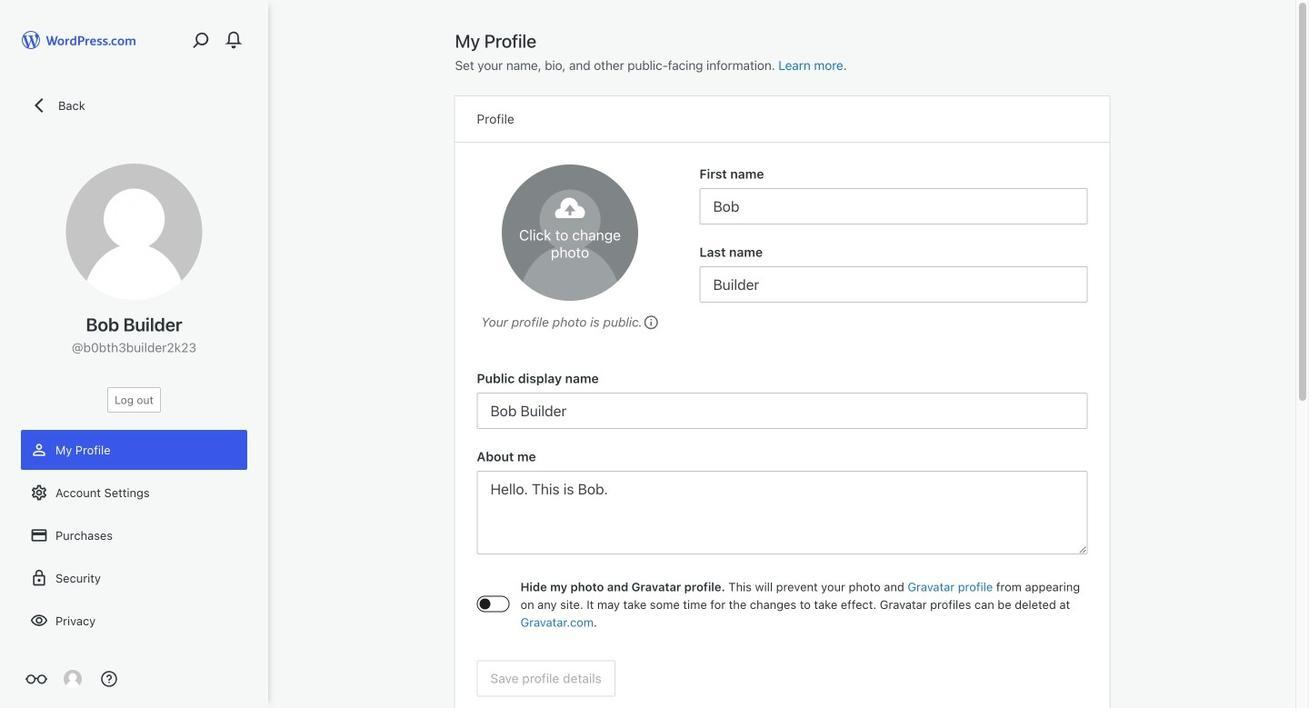 Task type: describe. For each thing, give the bounding box(es) containing it.
person image
[[30, 441, 48, 459]]

more information image
[[643, 313, 659, 330]]

lock image
[[30, 569, 48, 587]]

reader image
[[25, 668, 47, 690]]

visibility image
[[30, 612, 48, 630]]



Task type: locate. For each thing, give the bounding box(es) containing it.
group
[[700, 165, 1088, 225], [700, 243, 1088, 303], [477, 369, 1088, 429], [477, 447, 1088, 560]]

credit_card image
[[30, 526, 48, 545]]

None text field
[[700, 188, 1088, 225], [477, 393, 1088, 429], [477, 471, 1088, 555], [700, 188, 1088, 225], [477, 393, 1088, 429], [477, 471, 1088, 555]]

settings image
[[30, 484, 48, 502]]

None text field
[[700, 266, 1088, 303]]

bob builder image
[[66, 164, 202, 300], [502, 165, 638, 301], [64, 670, 82, 688]]

main content
[[455, 29, 1110, 708]]



Task type: vqa. For each thing, say whether or not it's contained in the screenshot.
Bob Builder image
yes



